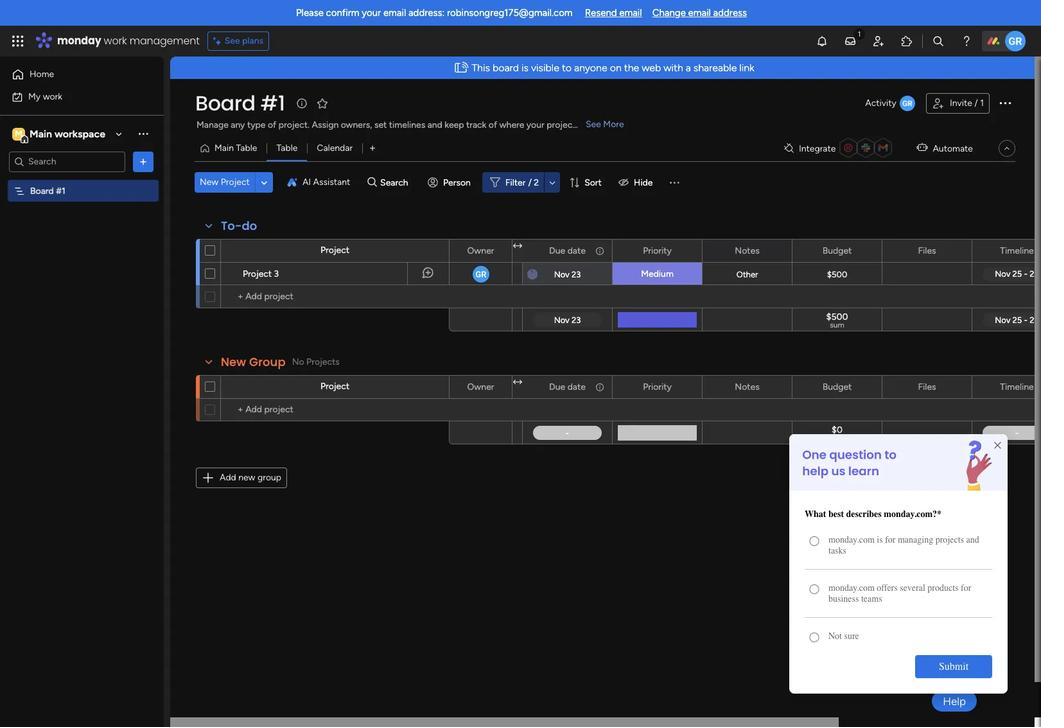 Task type: describe. For each thing, give the bounding box(es) containing it.
1 files from the top
[[919, 245, 937, 256]]

priority field for do
[[640, 244, 675, 258]]

2 budget field from the top
[[820, 380, 856, 394]]

due for column information image due date field
[[550, 381, 566, 392]]

2 files from the top
[[919, 381, 937, 392]]

1 of from the left
[[268, 120, 277, 130]]

monday
[[57, 33, 101, 48]]

+ Add project text field
[[228, 289, 443, 305]]

ai logo image
[[287, 177, 298, 188]]

due date for column information image
[[550, 381, 586, 392]]

apps image
[[901, 35, 914, 48]]

$500 for $500 sum
[[827, 312, 849, 323]]

help image
[[961, 35, 974, 48]]

1 budget field from the top
[[820, 244, 856, 258]]

ai
[[303, 177, 311, 188]]

$0 sum
[[831, 425, 845, 443]]

nov
[[554, 270, 570, 279]]

more
[[604, 119, 625, 130]]

person button
[[423, 172, 479, 193]]

help button
[[933, 691, 978, 712]]

collapse board header image
[[1003, 143, 1013, 154]]

integrate
[[799, 143, 836, 154]]

autopilot image
[[917, 140, 928, 156]]

main table button
[[195, 138, 267, 159]]

inbox image
[[845, 35, 857, 48]]

table button
[[267, 138, 307, 159]]

greg robinson image
[[1006, 31, 1026, 51]]

1 image
[[854, 26, 866, 41]]

project up + add project text box
[[321, 245, 350, 256]]

Search field
[[377, 174, 416, 192]]

email for resend email
[[620, 7, 642, 19]]

a
[[686, 62, 691, 74]]

1 owner from the top
[[468, 245, 495, 256]]

main table
[[215, 143, 257, 154]]

invite
[[951, 98, 973, 109]]

New Group field
[[218, 354, 289, 371]]

$0
[[832, 425, 843, 436]]

set
[[375, 120, 387, 130]]

options image
[[137, 155, 150, 168]]

this  board is visible to anyone on the web with a shareable link
[[472, 62, 755, 74]]

other
[[737, 270, 759, 280]]

calendar button
[[307, 138, 363, 159]]

filter / 2
[[506, 177, 539, 188]]

v2 expand column image
[[514, 377, 523, 388]]

group
[[249, 354, 286, 370]]

group
[[258, 472, 282, 483]]

hide button
[[614, 172, 661, 193]]

date for column information icon's due date field
[[568, 245, 586, 256]]

due date field for column information image
[[546, 380, 589, 394]]

project
[[547, 120, 576, 130]]

workspace image
[[12, 127, 25, 141]]

see plans button
[[207, 31, 269, 51]]

workspace options image
[[137, 127, 150, 140]]

arrow down image
[[545, 175, 561, 190]]

budget for 2nd budget field from the top
[[823, 381, 852, 392]]

v2 search image
[[368, 175, 377, 190]]

change
[[653, 7, 686, 19]]

main for main workspace
[[30, 128, 52, 140]]

1 table from the left
[[236, 143, 257, 154]]

please confirm your email address: robinsongreg175@gmail.com
[[296, 7, 573, 19]]

timeline for group
[[1001, 381, 1035, 392]]

home
[[30, 69, 54, 80]]

project.
[[279, 120, 310, 130]]

my work
[[28, 91, 62, 102]]

timelines
[[389, 120, 426, 130]]

see plans
[[225, 35, 264, 46]]

ai assistant button
[[282, 172, 356, 193]]

my
[[28, 91, 41, 102]]

ai assistant
[[303, 177, 351, 188]]

link
[[740, 62, 755, 74]]

see more link
[[585, 118, 626, 131]]

0 vertical spatial board #1
[[195, 89, 285, 118]]

2 owner from the top
[[468, 381, 495, 392]]

add view image
[[370, 144, 376, 153]]

invite / 1 button
[[927, 93, 990, 114]]

timeline field for new group
[[998, 380, 1038, 394]]

new for new project
[[200, 177, 219, 188]]

workspace
[[55, 128, 105, 140]]

2
[[534, 177, 539, 188]]

new project button
[[195, 172, 255, 193]]

1 notes field from the top
[[732, 244, 763, 258]]

new
[[239, 472, 255, 483]]

date for column information image due date field
[[568, 381, 586, 392]]

2 owner field from the top
[[464, 380, 498, 394]]

manage any type of project. assign owners, set timelines and keep track of where your project stands.
[[197, 120, 607, 130]]

any
[[231, 120, 245, 130]]

address
[[714, 7, 748, 19]]

project up + add project text field
[[321, 381, 350, 392]]

#1 inside "board #1" list box
[[56, 185, 65, 196]]

owners,
[[341, 120, 372, 130]]

track
[[467, 120, 487, 130]]

management
[[130, 33, 200, 48]]

do
[[242, 218, 257, 234]]

angle down image
[[261, 178, 268, 187]]

anyone
[[575, 62, 608, 74]]

please
[[296, 7, 324, 19]]

/ for 2
[[529, 177, 532, 188]]

assign
[[312, 120, 339, 130]]

Search in workspace field
[[27, 154, 107, 169]]

sort
[[585, 177, 602, 188]]

3
[[274, 269, 279, 280]]

budget for first budget field
[[823, 245, 852, 256]]

add
[[220, 472, 236, 483]]

visible
[[532, 62, 560, 74]]

2 of from the left
[[489, 120, 498, 130]]

invite / 1
[[951, 98, 985, 109]]

board #1 list box
[[0, 177, 164, 375]]

$500 sum
[[827, 312, 849, 330]]

address:
[[409, 7, 445, 19]]

automate
[[933, 143, 974, 154]]

new group
[[221, 354, 286, 370]]

options image
[[998, 95, 1014, 110]]

priority for new group
[[643, 381, 672, 392]]

type
[[247, 120, 266, 130]]

work for my
[[43, 91, 62, 102]]

shareable
[[694, 62, 737, 74]]

assistant
[[313, 177, 351, 188]]



Task type: locate. For each thing, give the bounding box(es) containing it.
1 vertical spatial owner
[[468, 381, 495, 392]]

timeline for do
[[1001, 245, 1035, 256]]

manage
[[197, 120, 229, 130]]

new left 'group'
[[221, 354, 246, 370]]

email right change
[[689, 7, 711, 19]]

change email address link
[[653, 7, 748, 19]]

0 vertical spatial main
[[30, 128, 52, 140]]

board #1 down search in workspace field
[[30, 185, 65, 196]]

v2 expand column image
[[514, 241, 523, 252]]

1 vertical spatial due date
[[550, 381, 586, 392]]

add new group
[[220, 472, 282, 483]]

0 vertical spatial files
[[919, 245, 937, 256]]

due date up nov 23
[[550, 245, 586, 256]]

nov 23
[[554, 270, 581, 279]]

0 horizontal spatial of
[[268, 120, 277, 130]]

email left address:
[[384, 7, 406, 19]]

1 vertical spatial see
[[586, 119, 602, 130]]

1 vertical spatial #1
[[56, 185, 65, 196]]

1 vertical spatial work
[[43, 91, 62, 102]]

0 vertical spatial new
[[200, 177, 219, 188]]

Owner field
[[464, 244, 498, 258], [464, 380, 498, 394]]

email
[[384, 7, 406, 19], [620, 7, 642, 19], [689, 7, 711, 19]]

date
[[568, 245, 586, 256], [568, 381, 586, 392]]

email for change email address
[[689, 7, 711, 19]]

project left 3
[[243, 269, 272, 280]]

confirm
[[326, 7, 360, 19]]

0 horizontal spatial new
[[200, 177, 219, 188]]

resend email link
[[585, 7, 642, 19]]

see more
[[586, 119, 625, 130]]

1 due from the top
[[550, 245, 566, 256]]

date left column information icon
[[568, 245, 586, 256]]

2 due date field from the top
[[546, 380, 589, 394]]

+ Add project text field
[[228, 402, 443, 418]]

work
[[104, 33, 127, 48], [43, 91, 62, 102]]

1
[[981, 98, 985, 109]]

0 horizontal spatial table
[[236, 143, 257, 154]]

1 timeline from the top
[[1001, 245, 1035, 256]]

Files field
[[916, 244, 940, 258], [916, 380, 940, 394]]

table down any
[[236, 143, 257, 154]]

1 budget from the top
[[823, 245, 852, 256]]

work inside button
[[43, 91, 62, 102]]

0 vertical spatial /
[[975, 98, 979, 109]]

board
[[195, 89, 256, 118], [30, 185, 54, 196]]

main inside workspace selection element
[[30, 128, 52, 140]]

date left column information image
[[568, 381, 586, 392]]

new inside button
[[200, 177, 219, 188]]

see left plans
[[225, 35, 240, 46]]

owner
[[468, 245, 495, 256], [468, 381, 495, 392]]

see left more
[[586, 119, 602, 130]]

owner left v2 expand column icon
[[468, 245, 495, 256]]

2 notes from the top
[[735, 381, 760, 392]]

3 email from the left
[[689, 7, 711, 19]]

Budget field
[[820, 244, 856, 258], [820, 380, 856, 394]]

0 vertical spatial date
[[568, 245, 586, 256]]

workspace selection element
[[12, 126, 107, 143]]

m
[[15, 128, 22, 139]]

this
[[472, 62, 490, 74]]

main for main table
[[215, 143, 234, 154]]

2 budget from the top
[[823, 381, 852, 392]]

home button
[[8, 64, 138, 85]]

due date field for column information icon
[[546, 244, 589, 258]]

priority field for group
[[640, 380, 675, 394]]

add to favorites image
[[316, 97, 329, 110]]

menu image
[[669, 176, 682, 189]]

medium
[[642, 269, 674, 280]]

1 horizontal spatial your
[[527, 120, 545, 130]]

0 vertical spatial work
[[104, 33, 127, 48]]

your right confirm
[[362, 7, 381, 19]]

0 horizontal spatial board #1
[[30, 185, 65, 196]]

1 horizontal spatial board #1
[[195, 89, 285, 118]]

board #1
[[195, 89, 285, 118], [30, 185, 65, 196]]

1 vertical spatial files field
[[916, 380, 940, 394]]

0 vertical spatial priority
[[643, 245, 672, 256]]

column information image
[[595, 382, 605, 392]]

due
[[550, 245, 566, 256], [550, 381, 566, 392]]

resend
[[585, 7, 617, 19]]

2 files field from the top
[[916, 380, 940, 394]]

1 priority from the top
[[643, 245, 672, 256]]

board down search in workspace field
[[30, 185, 54, 196]]

2 due date from the top
[[550, 381, 586, 392]]

1 vertical spatial sum
[[831, 434, 845, 443]]

1 vertical spatial due
[[550, 381, 566, 392]]

1 horizontal spatial of
[[489, 120, 498, 130]]

activity
[[866, 98, 897, 109]]

your right the where
[[527, 120, 545, 130]]

$500
[[828, 270, 848, 279], [827, 312, 849, 323]]

board #1 up any
[[195, 89, 285, 118]]

main workspace
[[30, 128, 105, 140]]

1 owner field from the top
[[464, 244, 498, 258]]

priority field up medium
[[640, 244, 675, 258]]

project 3
[[243, 269, 279, 280]]

board up any
[[195, 89, 256, 118]]

1 vertical spatial timeline
[[1001, 381, 1035, 392]]

/ left 1
[[975, 98, 979, 109]]

1 email from the left
[[384, 7, 406, 19]]

1 vertical spatial board #1
[[30, 185, 65, 196]]

1 horizontal spatial board
[[195, 89, 256, 118]]

1 vertical spatial notes
[[735, 381, 760, 392]]

web
[[642, 62, 662, 74]]

budget
[[823, 245, 852, 256], [823, 381, 852, 392]]

To-do field
[[218, 218, 261, 235]]

option
[[0, 179, 164, 182]]

sum inside $500 sum
[[831, 321, 845, 330]]

1 vertical spatial owner field
[[464, 380, 498, 394]]

0 vertical spatial notes
[[735, 245, 760, 256]]

filter
[[506, 177, 526, 188]]

1 vertical spatial files
[[919, 381, 937, 392]]

calendar
[[317, 143, 353, 154]]

due date
[[550, 245, 586, 256], [550, 381, 586, 392]]

0 horizontal spatial work
[[43, 91, 62, 102]]

1 sum from the top
[[831, 321, 845, 330]]

and
[[428, 120, 443, 130]]

2 email from the left
[[620, 7, 642, 19]]

1 priority field from the top
[[640, 244, 675, 258]]

of right type
[[268, 120, 277, 130]]

#1 up type
[[261, 89, 285, 118]]

0 vertical spatial #1
[[261, 89, 285, 118]]

stands.
[[578, 120, 607, 130]]

new for new group
[[221, 354, 246, 370]]

2 due from the top
[[550, 381, 566, 392]]

add new group button
[[196, 468, 287, 488]]

due date for column information icon
[[550, 245, 586, 256]]

Board #1 field
[[192, 89, 288, 118]]

2 priority field from the top
[[640, 380, 675, 394]]

1 horizontal spatial work
[[104, 33, 127, 48]]

/ left 2
[[529, 177, 532, 188]]

invite members image
[[873, 35, 886, 48]]

plans
[[242, 35, 264, 46]]

keep
[[445, 120, 464, 130]]

owner field left v2 expand column image
[[464, 380, 498, 394]]

work for monday
[[104, 33, 127, 48]]

on
[[610, 62, 622, 74]]

Timeline field
[[998, 244, 1038, 258], [998, 380, 1038, 394]]

2 notes field from the top
[[732, 380, 763, 394]]

where
[[500, 120, 525, 130]]

main right workspace icon
[[30, 128, 52, 140]]

due date field up nov 23
[[546, 244, 589, 258]]

2 horizontal spatial email
[[689, 7, 711, 19]]

1 date from the top
[[568, 245, 586, 256]]

1 horizontal spatial /
[[975, 98, 979, 109]]

0 vertical spatial $500
[[828, 270, 848, 279]]

notifications image
[[816, 35, 829, 48]]

1 vertical spatial date
[[568, 381, 586, 392]]

is
[[522, 62, 529, 74]]

project inside new project button
[[221, 177, 250, 188]]

owner left v2 expand column image
[[468, 381, 495, 392]]

1 vertical spatial priority
[[643, 381, 672, 392]]

0 vertical spatial your
[[362, 7, 381, 19]]

of
[[268, 120, 277, 130], [489, 120, 498, 130]]

2 timeline from the top
[[1001, 381, 1035, 392]]

0 vertical spatial owner field
[[464, 244, 498, 258]]

2 sum from the top
[[831, 434, 845, 443]]

sum for $0
[[831, 434, 845, 443]]

0 vertical spatial notes field
[[732, 244, 763, 258]]

dapulse integrations image
[[785, 144, 794, 153]]

main inside button
[[215, 143, 234, 154]]

1 vertical spatial board
[[30, 185, 54, 196]]

#1 down search in workspace field
[[56, 185, 65, 196]]

1 notes from the top
[[735, 245, 760, 256]]

project
[[221, 177, 250, 188], [321, 245, 350, 256], [243, 269, 272, 280], [321, 381, 350, 392]]

1 horizontal spatial see
[[586, 119, 602, 130]]

change email address
[[653, 7, 748, 19]]

Priority field
[[640, 244, 675, 258], [640, 380, 675, 394]]

project left angle down icon
[[221, 177, 250, 188]]

0 horizontal spatial email
[[384, 7, 406, 19]]

of right track
[[489, 120, 498, 130]]

owner field left v2 expand column icon
[[464, 244, 498, 258]]

1 files field from the top
[[916, 244, 940, 258]]

search everything image
[[933, 35, 945, 48]]

priority right column information image
[[643, 381, 672, 392]]

Due date field
[[546, 244, 589, 258], [546, 380, 589, 394]]

1 vertical spatial due date field
[[546, 380, 589, 394]]

1 timeline field from the top
[[998, 244, 1038, 258]]

priority field right column information image
[[640, 380, 675, 394]]

0 horizontal spatial #1
[[56, 185, 65, 196]]

new inside field
[[221, 354, 246, 370]]

1 horizontal spatial new
[[221, 354, 246, 370]]

1 horizontal spatial table
[[277, 143, 298, 154]]

0 vertical spatial budget
[[823, 245, 852, 256]]

1 vertical spatial notes field
[[732, 380, 763, 394]]

0 vertical spatial budget field
[[820, 244, 856, 258]]

1 vertical spatial new
[[221, 354, 246, 370]]

0 vertical spatial see
[[225, 35, 240, 46]]

0 vertical spatial timeline field
[[998, 244, 1038, 258]]

column information image
[[595, 246, 605, 256]]

1 horizontal spatial #1
[[261, 89, 285, 118]]

0 horizontal spatial board
[[30, 185, 54, 196]]

select product image
[[12, 35, 24, 48]]

due for column information icon's due date field
[[550, 245, 566, 256]]

notes
[[735, 245, 760, 256], [735, 381, 760, 392]]

23
[[572, 270, 581, 279]]

1 vertical spatial timeline field
[[998, 380, 1038, 394]]

work right my
[[43, 91, 62, 102]]

2 table from the left
[[277, 143, 298, 154]]

due date field left column information image
[[546, 380, 589, 394]]

0 vertical spatial due date
[[550, 245, 586, 256]]

see for see plans
[[225, 35, 240, 46]]

0 horizontal spatial see
[[225, 35, 240, 46]]

0 vertical spatial board
[[195, 89, 256, 118]]

robinsongreg175@gmail.com
[[447, 7, 573, 19]]

2 date from the top
[[568, 381, 586, 392]]

1 vertical spatial budget
[[823, 381, 852, 392]]

Notes field
[[732, 244, 763, 258], [732, 380, 763, 394]]

resend email
[[585, 7, 642, 19]]

my work button
[[8, 86, 138, 107]]

see inside button
[[225, 35, 240, 46]]

0 vertical spatial owner
[[468, 245, 495, 256]]

1 vertical spatial $500
[[827, 312, 849, 323]]

board inside list box
[[30, 185, 54, 196]]

due right v2 expand column image
[[550, 381, 566, 392]]

0 vertical spatial priority field
[[640, 244, 675, 258]]

new
[[200, 177, 219, 188], [221, 354, 246, 370]]

sum for $500
[[831, 321, 845, 330]]

0 vertical spatial timeline
[[1001, 245, 1035, 256]]

1 due date field from the top
[[546, 244, 589, 258]]

timeline field for to-do
[[998, 244, 1038, 258]]

1 horizontal spatial email
[[620, 7, 642, 19]]

2 priority from the top
[[643, 381, 672, 392]]

1 due date from the top
[[550, 245, 586, 256]]

0 horizontal spatial /
[[529, 177, 532, 188]]

help
[[944, 695, 967, 708]]

the
[[625, 62, 640, 74]]

see
[[225, 35, 240, 46], [586, 119, 602, 130]]

priority up medium
[[643, 245, 672, 256]]

to-
[[221, 218, 242, 234]]

1 vertical spatial your
[[527, 120, 545, 130]]

0 vertical spatial due
[[550, 245, 566, 256]]

hide
[[634, 177, 653, 188]]

work right monday
[[104, 33, 127, 48]]

0 horizontal spatial main
[[30, 128, 52, 140]]

0 vertical spatial files field
[[916, 244, 940, 258]]

main
[[30, 128, 52, 140], [215, 143, 234, 154]]

priority for to-do
[[643, 245, 672, 256]]

show board description image
[[294, 97, 310, 110]]

new project
[[200, 177, 250, 188]]

1 vertical spatial priority field
[[640, 380, 675, 394]]

animation image
[[451, 57, 472, 78]]

board #1 inside list box
[[30, 185, 65, 196]]

table down project.
[[277, 143, 298, 154]]

1 horizontal spatial main
[[215, 143, 234, 154]]

1 vertical spatial budget field
[[820, 380, 856, 394]]

2 timeline field from the top
[[998, 380, 1038, 394]]

1 vertical spatial main
[[215, 143, 234, 154]]

1 vertical spatial /
[[529, 177, 532, 188]]

timeline
[[1001, 245, 1035, 256], [1001, 381, 1035, 392]]

0 horizontal spatial your
[[362, 7, 381, 19]]

0 vertical spatial sum
[[831, 321, 845, 330]]

/ inside button
[[975, 98, 979, 109]]

new down main table button
[[200, 177, 219, 188]]

due up nov
[[550, 245, 566, 256]]

to-do
[[221, 218, 257, 234]]

email right the resend
[[620, 7, 642, 19]]

see for see more
[[586, 119, 602, 130]]

to
[[562, 62, 572, 74]]

with
[[664, 62, 684, 74]]

due date left column information image
[[550, 381, 586, 392]]

/ for 1
[[975, 98, 979, 109]]

your
[[362, 7, 381, 19], [527, 120, 545, 130]]

$500 for $500
[[828, 270, 848, 279]]

#1
[[261, 89, 285, 118], [56, 185, 65, 196]]

person
[[444, 177, 471, 188]]

main down manage
[[215, 143, 234, 154]]

0 vertical spatial due date field
[[546, 244, 589, 258]]



Task type: vqa. For each thing, say whether or not it's contained in the screenshot.
Guarantee at left bottom
no



